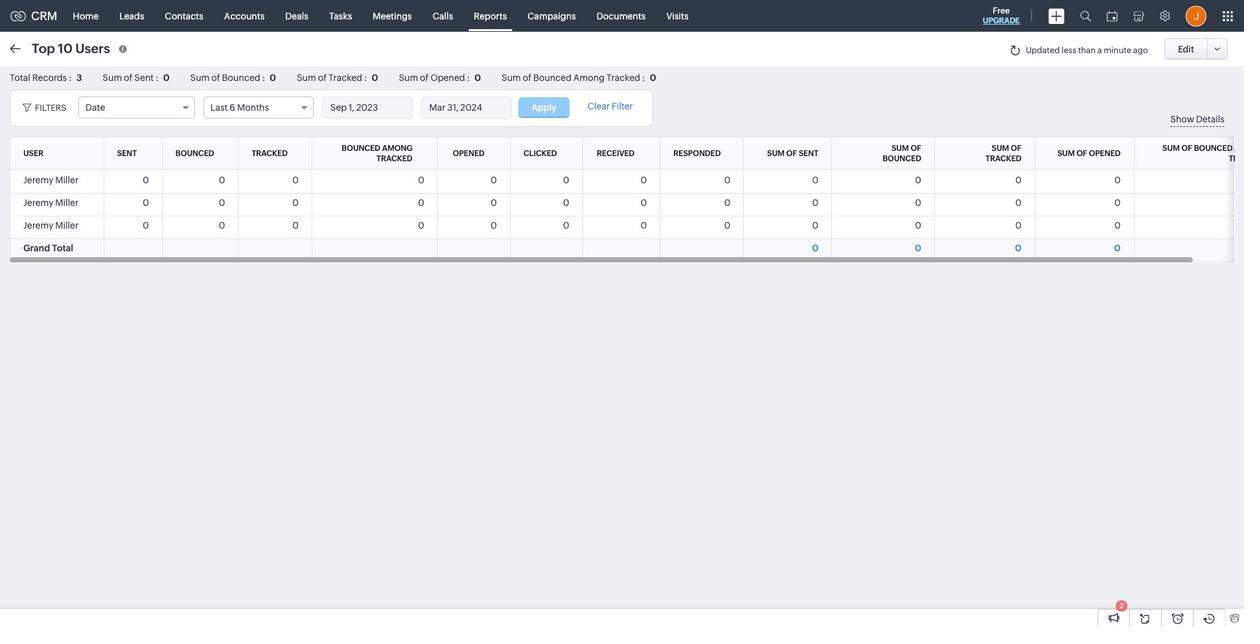 Task type: locate. For each thing, give the bounding box(es) containing it.
search image
[[1080, 10, 1091, 21]]

create menu element
[[1041, 0, 1072, 31]]

create menu image
[[1048, 8, 1065, 24]]

search element
[[1072, 0, 1099, 32]]

2 mmm d, yyyy text field from the left
[[422, 97, 511, 118]]

MMM D, YYYY text field
[[322, 97, 412, 118], [422, 97, 511, 118]]

None field
[[78, 97, 195, 119], [203, 97, 314, 119], [78, 97, 195, 119], [203, 97, 314, 119]]

profile element
[[1178, 0, 1214, 31]]

1 horizontal spatial mmm d, yyyy text field
[[422, 97, 511, 118]]

0 horizontal spatial mmm d, yyyy text field
[[322, 97, 412, 118]]



Task type: describe. For each thing, give the bounding box(es) containing it.
1 mmm d, yyyy text field from the left
[[322, 97, 412, 118]]

calendar image
[[1107, 11, 1118, 21]]

profile image
[[1186, 6, 1207, 26]]

logo image
[[10, 11, 26, 21]]



Task type: vqa. For each thing, say whether or not it's contained in the screenshot.
MMM D, YYYY "TEXT BOX"
yes



